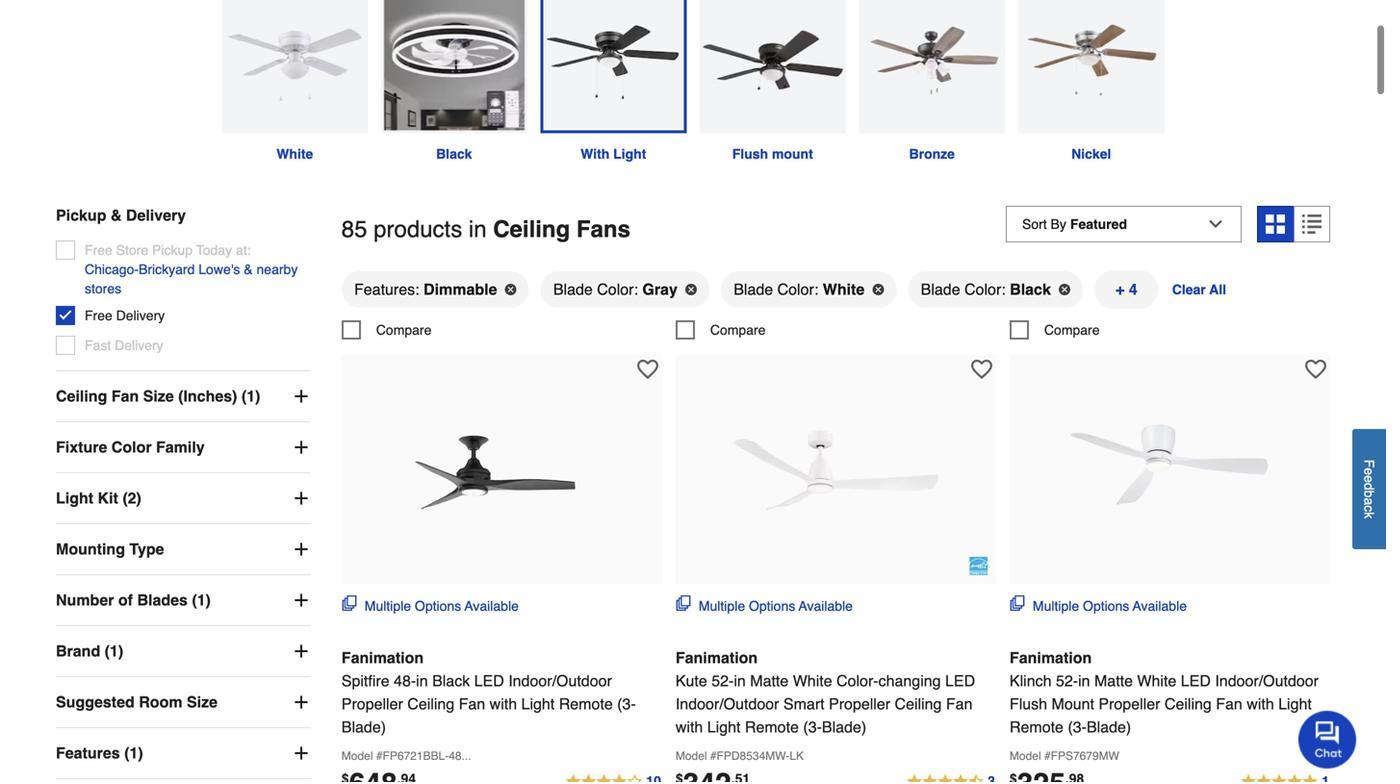 Task type: vqa. For each thing, say whether or not it's contained in the screenshot.
truck filled image
no



Task type: describe. For each thing, give the bounding box(es) containing it.
fixture
[[56, 439, 107, 457]]

plus image for features
[[292, 744, 311, 764]]

c
[[1362, 506, 1377, 512]]

fanimation klinch 52-in matte white led indoor/outdoor flush mount propeller ceiling fan with light remote (3-blade)
[[1010, 649, 1319, 737]]

4
[[1129, 281, 1138, 298]]

f e e d b a c k button
[[1353, 429, 1387, 550]]

features: dimmable
[[354, 281, 497, 298]]

mount
[[772, 146, 813, 162]]

number
[[56, 592, 114, 610]]

remote inside the fanimation spitfire 48-in black led indoor/outdoor propeller ceiling fan with light remote (3- blade)
[[559, 696, 613, 713]]

(inches)
[[178, 388, 237, 405]]

chicago-
[[85, 262, 139, 277]]

2 multiple options available from the left
[[699, 599, 853, 614]]

options for "fanimation klinch 52-in matte white led indoor/outdoor flush mount propeller ceiling fan with light remote (3-blade)" image at the right of the page
[[1083, 599, 1130, 614]]

family
[[156, 439, 205, 457]]

fixture color family
[[56, 439, 205, 457]]

(1) right (inches) on the left of page
[[242, 388, 260, 405]]

list box containing features:
[[342, 270, 1331, 321]]

flush mount link
[[693, 0, 853, 164]]

model for kute 52-in matte white color-changing led indoor/outdoor smart propeller ceiling fan with light remote (3-blade)
[[676, 750, 707, 763]]

led inside fanimation klinch 52-in matte white led indoor/outdoor flush mount propeller ceiling fan with light remote (3-blade)
[[1181, 672, 1211, 690]]

clear all
[[1173, 282, 1227, 297]]

d
[[1362, 483, 1377, 491]]

matte for propeller
[[1095, 672, 1133, 690]]

free store pickup today at:
[[85, 243, 251, 258]]

white inside 'list box'
[[823, 281, 865, 298]]

today
[[196, 243, 232, 258]]

1 vertical spatial black
[[1010, 281, 1051, 298]]

52- for klinch
[[1056, 672, 1079, 690]]

0 vertical spatial pickup
[[56, 207, 106, 224]]

k
[[1362, 512, 1377, 519]]

list view image
[[1303, 215, 1322, 234]]

# for fanimation kute 52-in matte white color-changing led indoor/outdoor smart propeller ceiling fan with light remote (3-blade)
[[711, 750, 717, 763]]

fanimation spitfire 48-in black led indoor/outdoor propeller ceiling fan with light remote (3-blade) image
[[396, 365, 608, 577]]

kute
[[676, 672, 708, 690]]

of
[[118, 592, 133, 610]]

propeller inside fanimation klinch 52-in matte white led indoor/outdoor flush mount propeller ceiling fan with light remote (3-blade)
[[1099, 696, 1161, 713]]

(3- inside fanimation klinch 52-in matte white led indoor/outdoor flush mount propeller ceiling fan with light remote (3-blade)
[[1068, 719, 1087, 737]]

4.5 stars image
[[906, 771, 997, 783]]

nickel link
[[1012, 0, 1171, 164]]

b
[[1362, 491, 1377, 498]]

light kit (2)
[[56, 490, 141, 508]]

smart
[[784, 696, 825, 713]]

a
[[1362, 498, 1377, 506]]

pickup & delivery
[[56, 207, 186, 224]]

blades
[[137, 592, 188, 610]]

stores
[[85, 281, 121, 297]]

fans
[[577, 216, 631, 243]]

light inside fanimation klinch 52-in matte white led indoor/outdoor flush mount propeller ceiling fan with light remote (3-blade)
[[1279, 696, 1312, 713]]

blade color: gray
[[554, 281, 678, 298]]

ceiling inside the fanimation spitfire 48-in black led indoor/outdoor propeller ceiling fan with light remote (3- blade)
[[408, 696, 455, 713]]

fan inside the fanimation spitfire 48-in black led indoor/outdoor propeller ceiling fan with light remote (3- blade)
[[459, 696, 486, 713]]

mounting
[[56, 541, 125, 559]]

85 products in ceiling fans
[[342, 216, 631, 243]]

in right 'products'
[[469, 216, 487, 243]]

led inside fanimation kute 52-in matte white color-changing led indoor/outdoor smart propeller ceiling fan with light remote (3-blade)
[[946, 672, 976, 690]]

multiple for the fanimation spitfire 48-in black led indoor/outdoor propeller ceiling fan with light remote (3-blade) image
[[365, 599, 411, 614]]

fanimation kute 52-in matte white color-changing led indoor/outdoor smart propeller ceiling fan with light remote (3-blade) image
[[730, 365, 942, 577]]

light inside fanimation kute 52-in matte white color-changing led indoor/outdoor smart propeller ceiling fan with light remote (3-blade)
[[708, 719, 741, 737]]

plus image for number of blades (1)
[[292, 591, 311, 611]]

in for fanimation kute 52-in matte white color-changing led indoor/outdoor smart propeller ceiling fan with light remote (3-blade)
[[734, 672, 746, 690]]

fanimation for spitfire
[[342, 649, 424, 667]]

color
[[111, 439, 152, 457]]

model for spitfire 48-in black led indoor/outdoor propeller ceiling fan with light remote (3- blade)
[[342, 750, 373, 763]]

compare for 5014169179 element
[[1045, 322, 1100, 338]]

1 e from the top
[[1362, 468, 1377, 476]]

blade) inside fanimation kute 52-in matte white color-changing led indoor/outdoor smart propeller ceiling fan with light remote (3-blade)
[[822, 719, 867, 737]]

available for 2nd multiple options available link from the right
[[799, 599, 853, 614]]

color-
[[837, 672, 879, 690]]

(3- inside fanimation kute 52-in matte white color-changing led indoor/outdoor smart propeller ceiling fan with light remote (3-blade)
[[803, 719, 822, 737]]

# for fanimation klinch 52-in matte white led indoor/outdoor flush mount propeller ceiling fan with light remote (3-blade)
[[1045, 750, 1051, 763]]

spitfire
[[342, 672, 390, 690]]

plus image for fixture color family
[[292, 438, 311, 457]]

model # fps7679mw
[[1010, 750, 1120, 763]]

black link
[[375, 0, 534, 164]]

85
[[342, 216, 367, 243]]

features
[[56, 745, 120, 763]]

room
[[139, 694, 183, 712]]

suggested room size
[[56, 694, 218, 712]]

48-
[[394, 672, 416, 690]]

type
[[129, 541, 164, 559]]

blade color: black
[[921, 281, 1051, 298]]

ceiling fan size (inches) (1)
[[56, 388, 260, 405]]

suggested
[[56, 694, 135, 712]]

f
[[1362, 460, 1377, 468]]

fast delivery
[[85, 338, 163, 353]]

fixture color family button
[[56, 423, 311, 473]]

multiple options available link for "fanimation klinch 52-in matte white led indoor/outdoor flush mount propeller ceiling fan with light remote (3-blade)" image at the right of the page
[[1010, 596, 1187, 616]]

multiple options available for "fanimation klinch 52-in matte white led indoor/outdoor flush mount propeller ceiling fan with light remote (3-blade)" image at the right of the page
[[1033, 599, 1187, 614]]

ceiling fans mounting type flush mount image
[[700, 0, 846, 133]]

free for free store pickup today at:
[[85, 243, 112, 258]]

2 heart outline image from the left
[[971, 359, 993, 380]]

flush inside fanimation klinch 52-in matte white led indoor/outdoor flush mount propeller ceiling fan with light remote (3-blade)
[[1010, 696, 1048, 713]]

chicago-brickyard lowe's & nearby stores
[[85, 262, 298, 297]]

actual price $342.51 element
[[676, 768, 750, 783]]

1 heart outline image from the left
[[637, 359, 658, 380]]

available for multiple options available link corresponding to "fanimation klinch 52-in matte white led indoor/outdoor flush mount propeller ceiling fan with light remote (3-blade)" image at the right of the page
[[1133, 599, 1187, 614]]

with
[[581, 146, 610, 162]]

fanimation kute 52-in matte white color-changing led indoor/outdoor smart propeller ceiling fan with light remote (3-blade)
[[676, 649, 976, 737]]

fanimation spitfire 48-in black led indoor/outdoor propeller ceiling fan with light remote (3- blade)
[[342, 649, 636, 737]]

& inside chicago-brickyard lowe's & nearby stores
[[244, 262, 253, 277]]

close circle filled image for gray
[[685, 284, 697, 296]]

f e e d b a c k
[[1362, 460, 1377, 519]]

grid view image
[[1266, 215, 1285, 234]]

ceiling fans fixture color family bronze image
[[859, 0, 1006, 133]]

0 vertical spatial delivery
[[126, 207, 186, 224]]

color: for black
[[965, 281, 1006, 298]]

clear
[[1173, 282, 1206, 297]]

in for fanimation klinch 52-in matte white led indoor/outdoor flush mount propeller ceiling fan with light remote (3-blade)
[[1079, 672, 1091, 690]]

with inside fanimation kute 52-in matte white color-changing led indoor/outdoor smart propeller ceiling fan with light remote (3-blade)
[[676, 719, 703, 737]]

ceiling fans fixture color family white image
[[222, 0, 368, 133]]

gray
[[643, 281, 678, 298]]

black inside the fanimation spitfire 48-in black led indoor/outdoor propeller ceiling fan with light remote (3- blade)
[[432, 672, 470, 690]]

brand (1)
[[56, 643, 123, 661]]

0 horizontal spatial &
[[111, 207, 122, 224]]

blade) inside fanimation klinch 52-in matte white led indoor/outdoor flush mount propeller ceiling fan with light remote (3-blade)
[[1087, 719, 1132, 737]]

(3- inside the fanimation spitfire 48-in black led indoor/outdoor propeller ceiling fan with light remote (3- blade)
[[617, 696, 636, 713]]

blade color: white
[[734, 281, 865, 298]]

clear all button
[[1171, 270, 1229, 309]]

+
[[1116, 281, 1125, 298]]

remote inside fanimation klinch 52-in matte white led indoor/outdoor flush mount propeller ceiling fan with light remote (3-blade)
[[1010, 719, 1064, 737]]

fp6721bbl-
[[383, 750, 449, 763]]

fpd8534mw-
[[717, 750, 790, 763]]

3 heart outline image from the left
[[1306, 359, 1327, 380]]

ceiling inside fanimation kute 52-in matte white color-changing led indoor/outdoor smart propeller ceiling fan with light remote (3-blade)
[[895, 696, 942, 713]]

klinch
[[1010, 672, 1052, 690]]



Task type: locate. For each thing, give the bounding box(es) containing it.
1 horizontal spatial model
[[676, 750, 707, 763]]

2 horizontal spatial multiple options available link
[[1010, 596, 1187, 616]]

fan
[[111, 388, 139, 405], [459, 696, 486, 713], [946, 696, 973, 713], [1216, 696, 1243, 713]]

1 vertical spatial flush
[[1010, 696, 1048, 713]]

2 e from the top
[[1362, 476, 1377, 483]]

light inside the fanimation spitfire 48-in black led indoor/outdoor propeller ceiling fan with light remote (3- blade)
[[521, 696, 555, 713]]

blade for blade color: gray
[[554, 281, 593, 298]]

free delivery
[[85, 308, 165, 324]]

2 multiple from the left
[[699, 599, 745, 614]]

blade) up fps7679mw
[[1087, 719, 1132, 737]]

1 fanimation from the left
[[342, 649, 424, 667]]

0 horizontal spatial matte
[[750, 672, 789, 690]]

0 vertical spatial free
[[85, 243, 112, 258]]

actual price $648.94 element
[[342, 768, 416, 783]]

blade
[[554, 281, 593, 298], [734, 281, 773, 298], [921, 281, 961, 298]]

3 color: from the left
[[965, 281, 1006, 298]]

1 # from the left
[[376, 750, 383, 763]]

1 horizontal spatial multiple options available link
[[676, 596, 853, 616]]

at:
[[236, 243, 251, 258]]

with inside the fanimation spitfire 48-in black led indoor/outdoor propeller ceiling fan with light remote (3- blade)
[[490, 696, 517, 713]]

fan inside fanimation kute 52-in matte white color-changing led indoor/outdoor smart propeller ceiling fan with light remote (3-blade)
[[946, 696, 973, 713]]

0 horizontal spatial size
[[143, 388, 174, 405]]

52-
[[712, 672, 734, 690], [1056, 672, 1079, 690]]

0 horizontal spatial fanimation
[[342, 649, 424, 667]]

indoor/outdoor inside fanimation kute 52-in matte white color-changing led indoor/outdoor smart propeller ceiling fan with light remote (3-blade)
[[676, 696, 779, 713]]

lowe's
[[199, 262, 240, 277]]

matte inside fanimation kute 52-in matte white color-changing led indoor/outdoor smart propeller ceiling fan with light remote (3-blade)
[[750, 672, 789, 690]]

chat invite button image
[[1299, 711, 1358, 769]]

0 horizontal spatial 52-
[[712, 672, 734, 690]]

1 horizontal spatial size
[[187, 694, 218, 712]]

52- right the 'kute'
[[712, 672, 734, 690]]

1 vertical spatial size
[[187, 694, 218, 712]]

0 horizontal spatial multiple options available
[[365, 599, 519, 614]]

1 horizontal spatial fanimation
[[676, 649, 758, 667]]

0 horizontal spatial led
[[474, 672, 504, 690]]

3 model from the left
[[1010, 750, 1041, 763]]

0 horizontal spatial color:
[[597, 281, 638, 298]]

4 plus image from the top
[[292, 642, 311, 662]]

compare for 1002625432 element
[[710, 322, 766, 338]]

color:
[[597, 281, 638, 298], [778, 281, 819, 298], [965, 281, 1006, 298]]

close circle filled image
[[685, 284, 697, 296], [873, 284, 884, 296]]

fanimation klinch 52-in matte white led indoor/outdoor flush mount propeller ceiling fan with light remote (3-blade) image
[[1064, 365, 1276, 577]]

3 plus image from the top
[[292, 591, 311, 611]]

2 blade from the left
[[734, 281, 773, 298]]

0 horizontal spatial with
[[490, 696, 517, 713]]

1 horizontal spatial matte
[[1095, 672, 1133, 690]]

0 horizontal spatial model
[[342, 750, 373, 763]]

model up actual price $342.51 element
[[676, 750, 707, 763]]

(1) right blades
[[192, 592, 211, 610]]

1 propeller from the left
[[342, 696, 403, 713]]

size right room
[[187, 694, 218, 712]]

2 horizontal spatial heart outline image
[[1306, 359, 1327, 380]]

1 multiple from the left
[[365, 599, 411, 614]]

multiple up 48-
[[365, 599, 411, 614]]

suggested room size button
[[56, 678, 311, 728]]

compare down features:
[[376, 322, 432, 338]]

mounting type
[[56, 541, 164, 559]]

+ 4 button
[[1095, 270, 1159, 309]]

blade for blade color: white
[[734, 281, 773, 298]]

1 horizontal spatial propeller
[[829, 696, 891, 713]]

plus image for ceiling fan size (inches)
[[292, 387, 311, 406]]

fanimation inside the fanimation spitfire 48-in black led indoor/outdoor propeller ceiling fan with light remote (3- blade)
[[342, 649, 424, 667]]

led inside the fanimation spitfire 48-in black led indoor/outdoor propeller ceiling fan with light remote (3- blade)
[[474, 672, 504, 690]]

free up chicago-
[[85, 243, 112, 258]]

# up actual price $342.51 element
[[711, 750, 717, 763]]

fanimation up spitfire
[[342, 649, 424, 667]]

blade) down smart on the bottom right
[[822, 719, 867, 737]]

compare inside 1001006182 element
[[376, 322, 432, 338]]

model # fp6721bbl-48...
[[342, 750, 471, 763]]

2 horizontal spatial blade
[[921, 281, 961, 298]]

free down stores
[[85, 308, 112, 324]]

1 horizontal spatial multiple options available
[[699, 599, 853, 614]]

0 horizontal spatial remote
[[559, 696, 613, 713]]

in right spitfire
[[416, 672, 428, 690]]

white
[[277, 146, 313, 162], [823, 281, 865, 298], [793, 672, 833, 690], [1138, 672, 1177, 690]]

0 horizontal spatial close circle filled image
[[505, 284, 517, 296]]

# up actual price $325.98 element
[[1045, 750, 1051, 763]]

black up 85 products in ceiling fans
[[436, 146, 472, 162]]

1 horizontal spatial with
[[676, 719, 703, 737]]

plus image
[[292, 489, 311, 509], [292, 540, 311, 560], [292, 591, 311, 611], [292, 642, 311, 662]]

1 options from the left
[[415, 599, 461, 614]]

0 vertical spatial &
[[111, 207, 122, 224]]

0 horizontal spatial blade)
[[342, 719, 386, 737]]

2 52- from the left
[[1056, 672, 1079, 690]]

mounting type button
[[56, 525, 311, 575]]

fanimation up the 'kute'
[[676, 649, 758, 667]]

kit
[[98, 490, 118, 508]]

2 available from the left
[[799, 599, 853, 614]]

2 vertical spatial delivery
[[115, 338, 163, 353]]

1 horizontal spatial indoor/outdoor
[[676, 696, 779, 713]]

1 led from the left
[[474, 672, 504, 690]]

matte for smart
[[750, 672, 789, 690]]

compare
[[376, 322, 432, 338], [710, 322, 766, 338], [1045, 322, 1100, 338]]

3 multiple options available link from the left
[[1010, 596, 1187, 616]]

0 horizontal spatial indoor/outdoor
[[509, 672, 612, 690]]

(1) right features
[[124, 745, 143, 763]]

black
[[436, 146, 472, 162], [1010, 281, 1051, 298], [432, 672, 470, 690]]

1 horizontal spatial heart outline image
[[971, 359, 993, 380]]

mount
[[1052, 696, 1095, 713]]

(1) right "brand"
[[105, 643, 123, 661]]

delivery
[[126, 207, 186, 224], [116, 308, 165, 324], [115, 338, 163, 353]]

0 vertical spatial size
[[143, 388, 174, 405]]

compare down + 4 button
[[1045, 322, 1100, 338]]

1 horizontal spatial remote
[[745, 719, 799, 737]]

1 horizontal spatial blade
[[734, 281, 773, 298]]

2 options from the left
[[749, 599, 796, 614]]

2 led from the left
[[946, 672, 976, 690]]

1 horizontal spatial pickup
[[152, 243, 193, 258]]

delivery up the free store pickup today at:
[[126, 207, 186, 224]]

chicago-brickyard lowe's & nearby stores button
[[85, 260, 311, 299]]

model for klinch 52-in matte white led indoor/outdoor flush mount propeller ceiling fan with light remote (3-blade)
[[1010, 750, 1041, 763]]

in up mount
[[1079, 672, 1091, 690]]

1 horizontal spatial compare
[[710, 322, 766, 338]]

(3- down smart on the bottom right
[[803, 719, 822, 737]]

0 horizontal spatial heart outline image
[[637, 359, 658, 380]]

remote inside fanimation kute 52-in matte white color-changing led indoor/outdoor smart propeller ceiling fan with light remote (3-blade)
[[745, 719, 799, 737]]

multiple up the 'kute'
[[699, 599, 745, 614]]

0 vertical spatial flush
[[733, 146, 768, 162]]

fanimation for kute
[[676, 649, 758, 667]]

pickup up chicago-
[[56, 207, 106, 224]]

0 horizontal spatial options
[[415, 599, 461, 614]]

2 horizontal spatial remote
[[1010, 719, 1064, 737]]

plus image
[[292, 387, 311, 406], [292, 438, 311, 457], [292, 693, 311, 713], [292, 744, 311, 764]]

multiple options available
[[365, 599, 519, 614], [699, 599, 853, 614], [1033, 599, 1187, 614]]

remote
[[559, 696, 613, 713], [745, 719, 799, 737], [1010, 719, 1064, 737]]

close circle filled image right gray at the left
[[685, 284, 697, 296]]

1 plus image from the top
[[292, 387, 311, 406]]

1 horizontal spatial close circle filled image
[[1059, 284, 1071, 296]]

list box
[[342, 270, 1331, 321]]

2 color: from the left
[[778, 281, 819, 298]]

features:
[[354, 281, 419, 298]]

1 vertical spatial delivery
[[116, 308, 165, 324]]

2 blade) from the left
[[822, 719, 867, 737]]

close circle filled image right blade color: white
[[873, 284, 884, 296]]

1 compare from the left
[[376, 322, 432, 338]]

bronze
[[909, 146, 955, 162]]

close circle filled image up 5014169179 element
[[1059, 284, 1071, 296]]

actual price $325.98 element
[[1010, 768, 1084, 783]]

in
[[469, 216, 487, 243], [416, 672, 428, 690], [734, 672, 746, 690], [1079, 672, 1091, 690]]

multiple options available link
[[342, 596, 519, 616], [676, 596, 853, 616], [1010, 596, 1187, 616]]

multiple options available link for the fanimation spitfire 48-in black led indoor/outdoor propeller ceiling fan with light remote (3-blade) image
[[342, 596, 519, 616]]

plus image for suggested room size
[[292, 693, 311, 713]]

1 blade from the left
[[554, 281, 593, 298]]

with
[[490, 696, 517, 713], [1247, 696, 1275, 713], [676, 719, 703, 737]]

2 vertical spatial black
[[432, 672, 470, 690]]

1 horizontal spatial &
[[244, 262, 253, 277]]

color: for gray
[[597, 281, 638, 298]]

fan up '5 stars' image
[[1216, 696, 1243, 713]]

1 horizontal spatial #
[[711, 750, 717, 763]]

close circle filled image for white
[[873, 284, 884, 296]]

1 multiple options available link from the left
[[342, 596, 519, 616]]

48...
[[449, 750, 471, 763]]

(3- down mount
[[1068, 719, 1087, 737]]

brickyard
[[139, 262, 195, 277]]

fanimationkute 52-in matte white color-changing led indoor/outdoor smart propeller ceiling fan with light remote (3-blade) element
[[676, 355, 997, 584]]

multiple for "fanimation klinch 52-in matte white led indoor/outdoor flush mount propeller ceiling fan with light remote (3-blade)" image at the right of the page
[[1033, 599, 1080, 614]]

color: for white
[[778, 281, 819, 298]]

available up fanimation klinch 52-in matte white led indoor/outdoor flush mount propeller ceiling fan with light remote (3-blade)
[[1133, 599, 1187, 614]]

1 multiple options available from the left
[[365, 599, 519, 614]]

multiple up klinch
[[1033, 599, 1080, 614]]

&
[[111, 207, 122, 224], [244, 262, 253, 277]]

blade for blade color: black
[[921, 281, 961, 298]]

fan inside fanimation klinch 52-in matte white led indoor/outdoor flush mount propeller ceiling fan with light remote (3-blade)
[[1216, 696, 1243, 713]]

in inside the fanimation spitfire 48-in black led indoor/outdoor propeller ceiling fan with light remote (3- blade)
[[416, 672, 428, 690]]

blade) down spitfire
[[342, 719, 386, 737]]

1 model from the left
[[342, 750, 373, 763]]

1001006182 element
[[342, 321, 432, 340]]

3 compare from the left
[[1045, 322, 1100, 338]]

delivery for free delivery
[[116, 308, 165, 324]]

delivery for fast delivery
[[115, 338, 163, 353]]

heart outline image
[[637, 359, 658, 380], [971, 359, 993, 380], [1306, 359, 1327, 380]]

2 compare from the left
[[710, 322, 766, 338]]

1 vertical spatial free
[[85, 308, 112, 324]]

+ 4
[[1116, 281, 1138, 298]]

compare down blade color: white
[[710, 322, 766, 338]]

2 propeller from the left
[[829, 696, 891, 713]]

2 horizontal spatial with
[[1247, 696, 1275, 713]]

nickel
[[1072, 146, 1112, 162]]

features (1)
[[56, 745, 143, 763]]

52- inside fanimation klinch 52-in matte white led indoor/outdoor flush mount propeller ceiling fan with light remote (3-blade)
[[1056, 672, 1079, 690]]

fps7679mw
[[1051, 750, 1120, 763]]

plus image inside suggested room size button
[[292, 693, 311, 713]]

1 free from the top
[[85, 243, 112, 258]]

2 horizontal spatial multiple options available
[[1033, 599, 1187, 614]]

3 blade) from the left
[[1087, 719, 1132, 737]]

flush
[[733, 146, 768, 162], [1010, 696, 1048, 713]]

e up d
[[1362, 468, 1377, 476]]

2 horizontal spatial led
[[1181, 672, 1211, 690]]

2 fanimation from the left
[[676, 649, 758, 667]]

indoor/outdoor
[[509, 672, 612, 690], [1216, 672, 1319, 690], [676, 696, 779, 713]]

0 horizontal spatial blade
[[554, 281, 593, 298]]

2 matte from the left
[[1095, 672, 1133, 690]]

0 horizontal spatial multiple
[[365, 599, 411, 614]]

1 blade) from the left
[[342, 719, 386, 737]]

size left (inches) on the left of page
[[143, 388, 174, 405]]

size for room
[[187, 694, 218, 712]]

1 available from the left
[[465, 599, 519, 614]]

ceiling inside fanimation klinch 52-in matte white led indoor/outdoor flush mount propeller ceiling fan with light remote (3-blade)
[[1165, 696, 1212, 713]]

3 multiple options available from the left
[[1033, 599, 1187, 614]]

nearby
[[257, 262, 298, 277]]

3 propeller from the left
[[1099, 696, 1161, 713]]

2 horizontal spatial fanimation
[[1010, 649, 1092, 667]]

propeller right mount
[[1099, 696, 1161, 713]]

light
[[614, 146, 646, 162], [56, 490, 93, 508], [521, 696, 555, 713], [1279, 696, 1312, 713], [708, 719, 741, 737]]

52- up mount
[[1056, 672, 1079, 690]]

fanimation
[[342, 649, 424, 667], [676, 649, 758, 667], [1010, 649, 1092, 667]]

with light link
[[534, 0, 693, 164]]

remote up model # fps7679mw on the bottom
[[1010, 719, 1064, 737]]

plus image inside mounting type "button"
[[292, 540, 311, 560]]

fanimation up klinch
[[1010, 649, 1092, 667]]

3 # from the left
[[1045, 750, 1051, 763]]

2 horizontal spatial blade)
[[1087, 719, 1132, 737]]

0 horizontal spatial close circle filled image
[[685, 284, 697, 296]]

size
[[143, 388, 174, 405], [187, 694, 218, 712]]

& up store
[[111, 207, 122, 224]]

e up b
[[1362, 476, 1377, 483]]

remote up the fpd8534mw- on the right of page
[[745, 719, 799, 737]]

2 close circle filled image from the left
[[1059, 284, 1071, 296]]

available for the fanimation spitfire 48-in black led indoor/outdoor propeller ceiling fan with light remote (3-blade) image's multiple options available link
[[465, 599, 519, 614]]

pickup up brickyard
[[152, 243, 193, 258]]

white link
[[215, 0, 375, 164]]

2 model from the left
[[676, 750, 707, 763]]

model
[[342, 750, 373, 763], [676, 750, 707, 763], [1010, 750, 1041, 763]]

1 close circle filled image from the left
[[505, 284, 517, 296]]

lk
[[790, 750, 804, 763]]

in right the 'kute'
[[734, 672, 746, 690]]

2 horizontal spatial #
[[1045, 750, 1051, 763]]

options for the fanimation spitfire 48-in black led indoor/outdoor propeller ceiling fan with light remote (3-blade) image
[[415, 599, 461, 614]]

delivery up the "fast delivery"
[[116, 308, 165, 324]]

3 fanimation from the left
[[1010, 649, 1092, 667]]

2 horizontal spatial propeller
[[1099, 696, 1161, 713]]

pickup
[[56, 207, 106, 224], [152, 243, 193, 258]]

changing
[[879, 672, 941, 690]]

1 vertical spatial &
[[244, 262, 253, 277]]

available up color-
[[799, 599, 853, 614]]

1 horizontal spatial multiple
[[699, 599, 745, 614]]

1 horizontal spatial close circle filled image
[[873, 284, 884, 296]]

2 horizontal spatial available
[[1133, 599, 1187, 614]]

2 horizontal spatial (3-
[[1068, 719, 1087, 737]]

close circle filled image right dimmable
[[505, 284, 517, 296]]

ceiling fans fixture color family black image
[[381, 0, 527, 133]]

1 horizontal spatial options
[[749, 599, 796, 614]]

1 plus image from the top
[[292, 489, 311, 509]]

& down at:
[[244, 262, 253, 277]]

2 plus image from the top
[[292, 540, 311, 560]]

#
[[376, 750, 383, 763], [711, 750, 717, 763], [1045, 750, 1051, 763]]

bronze link
[[853, 0, 1012, 164]]

fanimation inside fanimation kute 52-in matte white color-changing led indoor/outdoor smart propeller ceiling fan with light remote (3-blade)
[[676, 649, 758, 667]]

1 horizontal spatial color:
[[778, 281, 819, 298]]

with inside fanimation klinch 52-in matte white led indoor/outdoor flush mount propeller ceiling fan with light remote (3-blade)
[[1247, 696, 1275, 713]]

model up the actual price $648.94 element
[[342, 750, 373, 763]]

2 # from the left
[[711, 750, 717, 763]]

indoor/outdoor inside the fanimation spitfire 48-in black led indoor/outdoor propeller ceiling fan with light remote (3- blade)
[[509, 672, 612, 690]]

# for fanimation spitfire 48-in black led indoor/outdoor propeller ceiling fan with light remote (3- blade)
[[376, 750, 383, 763]]

1 color: from the left
[[597, 281, 638, 298]]

all
[[1210, 282, 1227, 297]]

flush mount
[[733, 146, 813, 162]]

0 horizontal spatial #
[[376, 750, 383, 763]]

matte inside fanimation klinch 52-in matte white led indoor/outdoor flush mount propeller ceiling fan with light remote (3-blade)
[[1095, 672, 1133, 690]]

0 horizontal spatial compare
[[376, 322, 432, 338]]

3 options from the left
[[1083, 599, 1130, 614]]

0 horizontal spatial pickup
[[56, 207, 106, 224]]

white inside fanimation kute 52-in matte white color-changing led indoor/outdoor smart propeller ceiling fan with light remote (3-blade)
[[793, 672, 833, 690]]

black right 48-
[[432, 672, 470, 690]]

1 matte from the left
[[750, 672, 789, 690]]

2 horizontal spatial compare
[[1045, 322, 1100, 338]]

2 horizontal spatial options
[[1083, 599, 1130, 614]]

ceiling fans fixture color family nickel image
[[1019, 0, 1165, 133]]

2 close circle filled image from the left
[[873, 284, 884, 296]]

in inside fanimation klinch 52-in matte white led indoor/outdoor flush mount propeller ceiling fan with light remote (3-blade)
[[1079, 672, 1091, 690]]

compare for 1001006182 element
[[376, 322, 432, 338]]

0 horizontal spatial multiple options available link
[[342, 596, 519, 616]]

model # fpd8534mw-lk
[[676, 750, 804, 763]]

(2)
[[123, 490, 141, 508]]

flush left mount at the right of the page
[[733, 146, 768, 162]]

compare inside 5014169179 element
[[1045, 322, 1100, 338]]

black up 5014169179 element
[[1010, 281, 1051, 298]]

# up the actual price $648.94 element
[[376, 750, 383, 763]]

propeller down spitfire
[[342, 696, 403, 713]]

multiple options available for the fanimation spitfire 48-in black led indoor/outdoor propeller ceiling fan with light remote (3-blade) image
[[365, 599, 519, 614]]

blade) inside the fanimation spitfire 48-in black led indoor/outdoor propeller ceiling fan with light remote (3- blade)
[[342, 719, 386, 737]]

close circle filled image
[[505, 284, 517, 296], [1059, 284, 1071, 296]]

3 available from the left
[[1133, 599, 1187, 614]]

0 vertical spatial black
[[436, 146, 472, 162]]

matte up fps7679mw
[[1095, 672, 1133, 690]]

propeller inside fanimation kute 52-in matte white color-changing led indoor/outdoor smart propeller ceiling fan with light remote (3-blade)
[[829, 696, 891, 713]]

2 plus image from the top
[[292, 438, 311, 457]]

energy star qualified image
[[970, 557, 989, 576]]

1 52- from the left
[[712, 672, 734, 690]]

compare inside 1002625432 element
[[710, 322, 766, 338]]

1 horizontal spatial 52-
[[1056, 672, 1079, 690]]

1 vertical spatial pickup
[[152, 243, 193, 258]]

fan up 4.5 stars image
[[946, 696, 973, 713]]

fast
[[85, 338, 111, 353]]

remote up 4 stars "image"
[[559, 696, 613, 713]]

plus image for light kit (2)
[[292, 489, 311, 509]]

2 horizontal spatial color:
[[965, 281, 1006, 298]]

close circle filled image for black
[[1059, 284, 1071, 296]]

52- for kute
[[712, 672, 734, 690]]

in inside fanimation kute 52-in matte white color-changing led indoor/outdoor smart propeller ceiling fan with light remote (3-blade)
[[734, 672, 746, 690]]

plus image for brand (1)
[[292, 642, 311, 662]]

1002625432 element
[[676, 321, 766, 340]]

3 led from the left
[[1181, 672, 1211, 690]]

dimmable
[[424, 281, 497, 298]]

2 free from the top
[[85, 308, 112, 324]]

fan up 48...
[[459, 696, 486, 713]]

2 multiple options available link from the left
[[676, 596, 853, 616]]

size inside button
[[187, 694, 218, 712]]

1 horizontal spatial blade)
[[822, 719, 867, 737]]

plus image inside fixture color family button
[[292, 438, 311, 457]]

number of blades (1)
[[56, 592, 211, 610]]

size for fan
[[143, 388, 174, 405]]

0 horizontal spatial flush
[[733, 146, 768, 162]]

matte up smart on the bottom right
[[750, 672, 789, 690]]

1 horizontal spatial available
[[799, 599, 853, 614]]

(3- up 4 stars "image"
[[617, 696, 636, 713]]

3 blade from the left
[[921, 281, 961, 298]]

4 stars image
[[565, 771, 662, 783]]

free for free delivery
[[85, 308, 112, 324]]

fanimation inside fanimation klinch 52-in matte white led indoor/outdoor flush mount propeller ceiling fan with light remote (3-blade)
[[1010, 649, 1092, 667]]

options
[[415, 599, 461, 614], [749, 599, 796, 614], [1083, 599, 1130, 614]]

2 horizontal spatial indoor/outdoor
[[1216, 672, 1319, 690]]

propeller down color-
[[829, 696, 891, 713]]

model up actual price $325.98 element
[[1010, 750, 1041, 763]]

52- inside fanimation kute 52-in matte white color-changing led indoor/outdoor smart propeller ceiling fan with light remote (3-blade)
[[712, 672, 734, 690]]

delivery down free delivery
[[115, 338, 163, 353]]

indoor/outdoor inside fanimation klinch 52-in matte white led indoor/outdoor flush mount propeller ceiling fan with light remote (3-blade)
[[1216, 672, 1319, 690]]

2 horizontal spatial model
[[1010, 750, 1041, 763]]

1 horizontal spatial led
[[946, 672, 976, 690]]

propeller inside the fanimation spitfire 48-in black led indoor/outdoor propeller ceiling fan with light remote (3- blade)
[[342, 696, 403, 713]]

available up the fanimation spitfire 48-in black led indoor/outdoor propeller ceiling fan with light remote (3- blade)
[[465, 599, 519, 614]]

products
[[374, 216, 462, 243]]

in for fanimation spitfire 48-in black led indoor/outdoor propeller ceiling fan with light remote (3- blade)
[[416, 672, 428, 690]]

brand
[[56, 643, 100, 661]]

fanimation for klinch
[[1010, 649, 1092, 667]]

1 close circle filled image from the left
[[685, 284, 697, 296]]

0 horizontal spatial (3-
[[617, 696, 636, 713]]

with light
[[581, 146, 646, 162]]

fan down the "fast delivery"
[[111, 388, 139, 405]]

close circle filled image for dimmable
[[505, 284, 517, 296]]

3 plus image from the top
[[292, 693, 311, 713]]

white inside fanimation klinch 52-in matte white led indoor/outdoor flush mount propeller ceiling fan with light remote (3-blade)
[[1138, 672, 1177, 690]]

ceiling fans light kit with light image
[[540, 0, 687, 133]]

4 plus image from the top
[[292, 744, 311, 764]]

flush down klinch
[[1010, 696, 1048, 713]]

5 stars image
[[1240, 771, 1331, 783]]

1 horizontal spatial flush
[[1010, 696, 1048, 713]]

3 multiple from the left
[[1033, 599, 1080, 614]]

0 horizontal spatial available
[[465, 599, 519, 614]]

2 horizontal spatial multiple
[[1033, 599, 1080, 614]]

store
[[116, 243, 148, 258]]

0 horizontal spatial propeller
[[342, 696, 403, 713]]

5014169179 element
[[1010, 321, 1100, 340]]

1 horizontal spatial (3-
[[803, 719, 822, 737]]

free
[[85, 243, 112, 258], [85, 308, 112, 324]]



